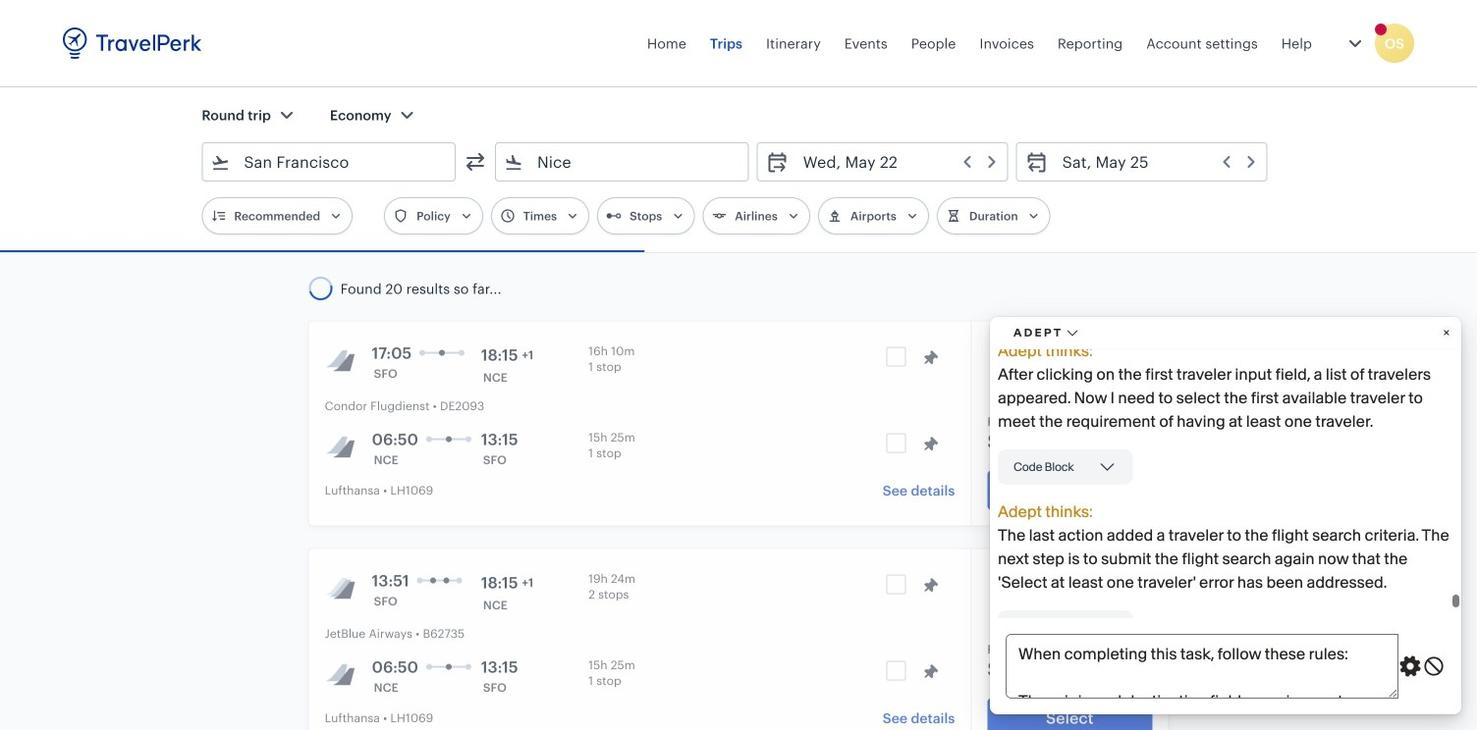 Task type: describe. For each thing, give the bounding box(es) containing it.
From search field
[[230, 146, 429, 178]]

Return field
[[1049, 146, 1259, 178]]

lufthansa image for jetblue airways icon on the left bottom
[[325, 657, 356, 689]]

Depart field
[[789, 146, 1000, 178]]

To search field
[[524, 146, 723, 178]]

jetblue airways image
[[325, 571, 356, 602]]



Task type: vqa. For each thing, say whether or not it's contained in the screenshot.
Depart text box at bottom left
no



Task type: locate. For each thing, give the bounding box(es) containing it.
0 vertical spatial lufthansa image
[[325, 429, 356, 461]]

condor flugdienst image
[[325, 343, 356, 374]]

lufthansa image down condor flugdienst icon
[[325, 429, 356, 461]]

1 vertical spatial lufthansa image
[[325, 657, 356, 689]]

2 lufthansa image from the top
[[325, 657, 356, 689]]

lufthansa image
[[325, 429, 356, 461], [325, 657, 356, 689]]

lufthansa image down jetblue airways icon on the left bottom
[[325, 657, 356, 689]]

lufthansa image for condor flugdienst icon
[[325, 429, 356, 461]]

1 lufthansa image from the top
[[325, 429, 356, 461]]



